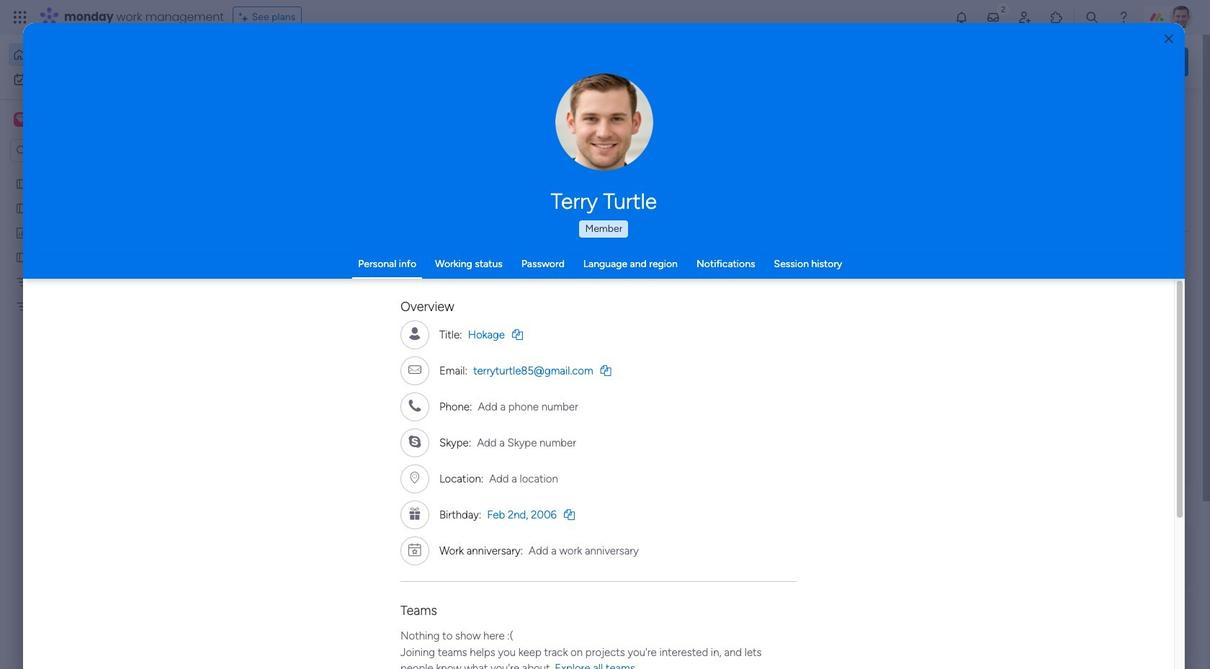 Task type: vqa. For each thing, say whether or not it's contained in the screenshot.
middle v2 seen icon
no



Task type: locate. For each thing, give the bounding box(es) containing it.
1 horizontal spatial public dashboard image
[[712, 263, 728, 279]]

1 vertical spatial public board image
[[15, 250, 29, 264]]

2 vertical spatial option
[[0, 170, 184, 173]]

2 horizontal spatial public board image
[[476, 263, 492, 279]]

dapulse x slim image
[[1167, 104, 1184, 122]]

1 public board image from the top
[[15, 176, 29, 190]]

0 vertical spatial public board image
[[15, 176, 29, 190]]

2 image
[[997, 1, 1010, 17]]

getting started element
[[972, 525, 1189, 583]]

notifications image
[[954, 10, 969, 24]]

option
[[9, 43, 175, 66], [9, 68, 175, 91], [0, 170, 184, 173]]

workspace image
[[14, 112, 28, 128]]

1 vertical spatial public dashboard image
[[712, 263, 728, 279]]

2 public board image from the top
[[15, 250, 29, 264]]

copied! image
[[512, 329, 523, 340], [564, 509, 575, 520]]

list box
[[0, 168, 184, 513]]

0 vertical spatial add to favorites image
[[898, 263, 913, 278]]

invite members image
[[1018, 10, 1032, 24]]

public board image
[[15, 201, 29, 215], [241, 263, 256, 279], [476, 263, 492, 279]]

2 component image from the left
[[712, 286, 725, 299]]

component image for remove from favorites icon on the left of the page
[[241, 286, 254, 299]]

0 vertical spatial copied! image
[[512, 329, 523, 340]]

0 vertical spatial option
[[9, 43, 175, 66]]

close image
[[1165, 33, 1173, 44]]

component image for right add to favorites icon
[[712, 286, 725, 299]]

search everything image
[[1085, 10, 1099, 24]]

1 component image from the left
[[241, 286, 254, 299]]

0 horizontal spatial public dashboard image
[[15, 225, 29, 239]]

component image
[[241, 286, 254, 299], [712, 286, 725, 299]]

copied! image
[[600, 365, 611, 376]]

0 horizontal spatial component image
[[241, 286, 254, 299]]

monday marketplace image
[[1050, 10, 1064, 24]]

public board image
[[15, 176, 29, 190], [15, 250, 29, 264]]

templates image image
[[985, 290, 1176, 389]]

help center element
[[972, 594, 1189, 652]]

1 horizontal spatial public board image
[[241, 263, 256, 279]]

0 horizontal spatial add to favorites image
[[427, 440, 442, 454]]

0 vertical spatial public dashboard image
[[15, 225, 29, 239]]

public dashboard image
[[15, 225, 29, 239], [712, 263, 728, 279]]

remove from favorites image
[[427, 263, 442, 278]]

1 horizontal spatial component image
[[712, 286, 725, 299]]

1 horizontal spatial copied! image
[[564, 509, 575, 520]]

add to favorites image
[[898, 263, 913, 278], [427, 440, 442, 454]]



Task type: describe. For each thing, give the bounding box(es) containing it.
0 horizontal spatial public board image
[[15, 201, 29, 215]]

help image
[[1117, 10, 1131, 24]]

public board image for component image
[[476, 263, 492, 279]]

1 vertical spatial option
[[9, 68, 175, 91]]

terry turtle image
[[1170, 6, 1193, 29]]

public board image for component icon corresponding to remove from favorites icon on the left of the page
[[241, 263, 256, 279]]

1 vertical spatial add to favorites image
[[427, 440, 442, 454]]

component image
[[476, 286, 489, 299]]

1 vertical spatial copied! image
[[564, 509, 575, 520]]

add to favorites image
[[663, 263, 677, 278]]

0 horizontal spatial copied! image
[[512, 329, 523, 340]]

update feed image
[[986, 10, 1001, 24]]

workspace selection element
[[14, 111, 120, 130]]

workspace image
[[16, 112, 26, 128]]

Search in workspace field
[[30, 142, 120, 159]]

1 horizontal spatial add to favorites image
[[898, 263, 913, 278]]

see plans image
[[239, 9, 252, 25]]

select product image
[[13, 10, 27, 24]]

quick search results list box
[[223, 135, 938, 502]]



